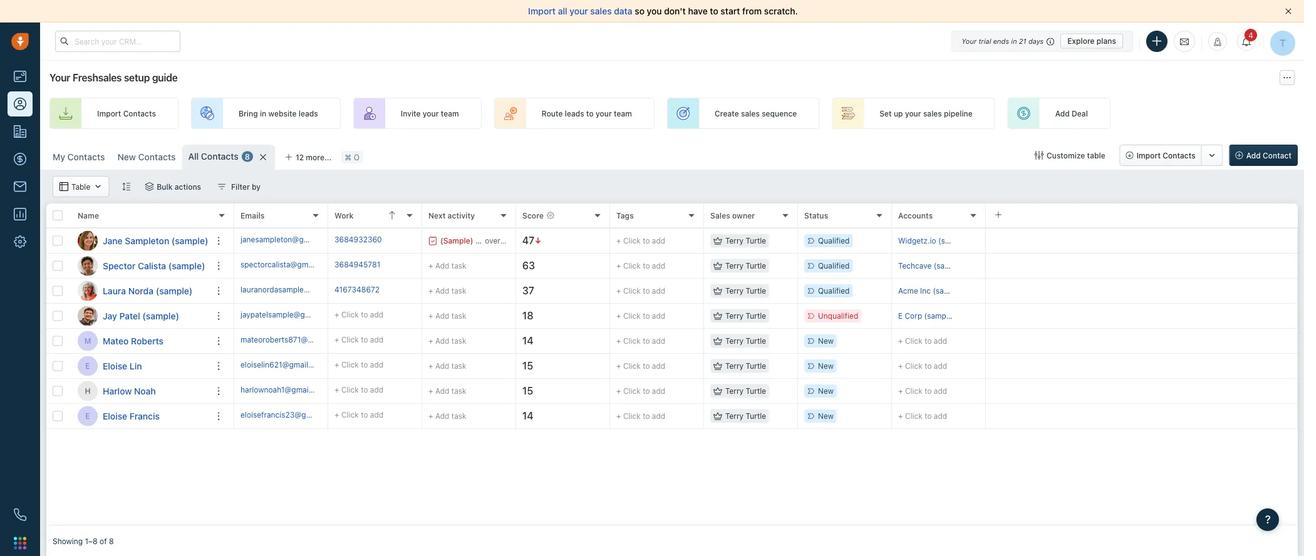 Task type: describe. For each thing, give the bounding box(es) containing it.
eloise francis link
[[103, 410, 160, 423]]

terry turtle for janesampleton@gmail.com
[[726, 237, 766, 245]]

filter by
[[231, 182, 261, 191]]

widgetz.io
[[899, 237, 937, 245]]

e corp (sample)
[[899, 312, 956, 320]]

widgetz.io (sample) link
[[899, 237, 970, 245]]

+ add task for eloiselin621@gmail.com
[[429, 362, 467, 371]]

4167348672
[[335, 285, 380, 294]]

container_wx8msf4aqz5i3rn1 image inside bulk actions button
[[145, 182, 154, 191]]

start
[[721, 6, 740, 16]]

3684945781 link
[[335, 259, 380, 273]]

filter
[[231, 182, 250, 191]]

row group containing jane sampleton (sample)
[[46, 229, 234, 429]]

trial
[[979, 37, 992, 45]]

all
[[188, 151, 199, 162]]

spector
[[103, 261, 136, 271]]

terry turtle for spectorcalista@gmail.com
[[726, 262, 766, 270]]

cell for harlownoah1@gmail.com
[[986, 379, 1298, 404]]

lauranordasample@gmail.com link
[[241, 284, 347, 298]]

terry for eloiselin621@gmail.com
[[726, 362, 744, 371]]

3684932360 link
[[335, 234, 382, 248]]

create sales sequence
[[715, 109, 797, 118]]

style_myh0__igzzd8unmi image
[[122, 182, 130, 191]]

4
[[1249, 31, 1254, 39]]

cell for mateoroberts871@gmail.com
[[986, 329, 1298, 353]]

eloisefrancis23@gmail.com link
[[241, 410, 338, 423]]

import for import contacts link
[[97, 109, 121, 118]]

press space to select this row. row containing 63
[[234, 254, 1298, 279]]

jay patel (sample)
[[103, 311, 179, 321]]

j image for jane sampleton (sample)
[[78, 231, 98, 251]]

cell for janesampleton@gmail.com
[[986, 229, 1298, 253]]

add for spectorcalista@gmail.com
[[435, 262, 450, 270]]

eloise lin
[[103, 361, 142, 371]]

actions
[[175, 182, 201, 191]]

new for harlownoah1@gmail.com
[[818, 387, 834, 396]]

(sample) for jay patel (sample)
[[142, 311, 179, 321]]

activity
[[448, 211, 475, 220]]

terry turtle for eloisefrancis23@gmail.com
[[726, 412, 766, 421]]

turtle for eloiselin621@gmail.com
[[746, 362, 766, 371]]

terry for spectorcalista@gmail.com
[[726, 262, 744, 270]]

explore
[[1068, 37, 1095, 45]]

norda
[[128, 286, 154, 296]]

scratch.
[[764, 6, 798, 16]]

janesampleton@gmail.com 3684932360
[[241, 235, 382, 244]]

freshsales
[[73, 72, 122, 84]]

janesampleton@gmail.com link
[[241, 234, 335, 248]]

add for eloiselin621@gmail.com
[[435, 362, 450, 371]]

accounts
[[899, 211, 933, 220]]

(sample) for acme inc (sample)
[[933, 287, 964, 295]]

days
[[1029, 37, 1044, 45]]

press space to select this row. row containing eloise lin
[[46, 354, 234, 379]]

invite
[[401, 109, 421, 118]]

press space to select this row. row containing jay patel (sample)
[[46, 304, 234, 329]]

phone image
[[14, 509, 26, 521]]

15 for eloiselin621@gmail.com
[[523, 360, 533, 372]]

cell for eloisefrancis23@gmail.com
[[986, 404, 1298, 429]]

your right 'route'
[[596, 109, 612, 118]]

container_wx8msf4aqz5i3rn1 image for eloiselin621@gmail.com
[[714, 362, 722, 371]]

invite your team
[[401, 109, 459, 118]]

showing
[[53, 537, 83, 546]]

task for eloiselin621@gmail.com
[[452, 362, 467, 371]]

sales
[[711, 211, 731, 220]]

eloise for eloise lin
[[103, 361, 127, 371]]

container_wx8msf4aqz5i3rn1 image inside filter by button
[[217, 182, 226, 191]]

add for harlownoah1@gmail.com
[[435, 387, 450, 396]]

all contacts link
[[188, 150, 239, 163]]

terry turtle for lauranordasample@gmail.com
[[726, 287, 766, 295]]

new for mateoroberts871@gmail.com
[[818, 337, 834, 346]]

don't
[[664, 6, 686, 16]]

bulk actions button
[[137, 176, 209, 197]]

corp
[[905, 312, 923, 320]]

turtle for lauranordasample@gmail.com
[[746, 287, 766, 295]]

so
[[635, 6, 645, 16]]

sequence
[[762, 109, 797, 118]]

name
[[78, 211, 99, 220]]

score
[[523, 211, 544, 220]]

francis
[[130, 411, 160, 421]]

4167348672 link
[[335, 284, 380, 298]]

1 leads from the left
[[299, 109, 318, 118]]

(sample) for e corp (sample)
[[925, 312, 956, 320]]

press space to select this row. row containing laura norda (sample)
[[46, 279, 234, 304]]

1 qualified from the top
[[818, 237, 850, 245]]

press space to select this row. row containing 18
[[234, 304, 1298, 329]]

harlow
[[103, 386, 132, 396]]

⌘ o
[[345, 153, 360, 162]]

s image
[[78, 256, 98, 276]]

deal
[[1072, 109, 1088, 118]]

up
[[894, 109, 903, 118]]

spector calista (sample)
[[103, 261, 205, 271]]

website
[[269, 109, 297, 118]]

1 vertical spatial in
[[260, 109, 266, 118]]

of
[[100, 537, 107, 546]]

eloise for eloise francis
[[103, 411, 127, 421]]

status
[[805, 211, 829, 220]]

1–8
[[85, 537, 98, 546]]

qualified for 37
[[818, 287, 850, 295]]

press space to select this row. row containing mateo roberts
[[46, 329, 234, 354]]

(sample) down widgetz.io (sample) link
[[934, 262, 965, 270]]

task for spectorcalista@gmail.com
[[452, 262, 467, 270]]

emails
[[241, 211, 265, 220]]

task for eloisefrancis23@gmail.com
[[452, 412, 467, 421]]

your freshsales setup guide
[[50, 72, 178, 84]]

turtle for harlownoah1@gmail.com
[[746, 387, 766, 396]]

12
[[296, 153, 304, 162]]

14 for mateoroberts871@gmail.com
[[523, 335, 534, 347]]

+ add task for spectorcalista@gmail.com
[[429, 262, 467, 270]]

o
[[354, 153, 360, 162]]

your right the up at the top right of the page
[[905, 109, 922, 118]]

route leads to your team link
[[494, 98, 655, 129]]

turtle for eloisefrancis23@gmail.com
[[746, 412, 766, 421]]

sampleton
[[125, 236, 169, 246]]

send email image
[[1181, 36, 1189, 47]]

pipeline
[[944, 109, 973, 118]]

close image
[[1286, 8, 1292, 14]]

add for eloisefrancis23@gmail.com
[[435, 412, 450, 421]]

acme inc (sample) link
[[899, 287, 964, 295]]

name row
[[46, 204, 234, 229]]

12 more...
[[296, 153, 332, 162]]

+ add task for harlownoah1@gmail.com
[[429, 387, 467, 396]]

harlownoah1@gmail.com link
[[241, 385, 328, 398]]

+ add task for lauranordasample@gmail.com
[[429, 287, 467, 295]]

noah
[[134, 386, 156, 396]]

import for import contacts button
[[1137, 151, 1161, 160]]

mateo
[[103, 336, 129, 346]]

sales for set
[[924, 109, 942, 118]]

customize table button
[[1027, 145, 1114, 166]]

container_wx8msf4aqz5i3rn1 image for mateoroberts871@gmail.com
[[714, 337, 722, 346]]

set up your sales pipeline link
[[832, 98, 996, 129]]

setup
[[124, 72, 150, 84]]

turtle for janesampleton@gmail.com
[[746, 237, 766, 245]]

(sample) for laura norda (sample)
[[156, 286, 193, 296]]

container_wx8msf4aqz5i3rn1 image inside the customize table button
[[1035, 151, 1044, 160]]

explore plans link
[[1061, 34, 1124, 49]]

more...
[[306, 153, 332, 162]]

3684932360
[[335, 235, 382, 244]]

sales owner
[[711, 211, 755, 220]]

spector calista (sample) link
[[103, 260, 205, 272]]

next activity
[[429, 211, 475, 220]]

my
[[53, 152, 65, 162]]

import all your sales data link
[[528, 6, 635, 16]]

row group containing 47
[[234, 229, 1298, 429]]

add deal link
[[1008, 98, 1111, 129]]

my contacts
[[53, 152, 105, 162]]

ends
[[994, 37, 1010, 45]]

spectorcalista@gmail.com link
[[241, 259, 334, 273]]

what's new image
[[1214, 38, 1223, 46]]

spectorcalista@gmail.com 3684945781
[[241, 260, 380, 269]]

press space to select this row. row containing harlow noah
[[46, 379, 234, 404]]

(sample) for jane sampleton (sample)
[[172, 236, 208, 246]]

task for jaypatelsample@gmail.com
[[452, 312, 467, 321]]

15 for harlownoah1@gmail.com
[[523, 385, 533, 397]]

+ add task for mateoroberts871@gmail.com
[[429, 337, 467, 346]]

import contacts for import contacts button
[[1137, 151, 1196, 160]]

e for eloise francis
[[85, 412, 90, 421]]

work
[[335, 211, 354, 220]]



Task type: vqa. For each thing, say whether or not it's contained in the screenshot.
all deal owners button
no



Task type: locate. For each thing, give the bounding box(es) containing it.
janesampleton@gmail.com
[[241, 235, 335, 244]]

2 vertical spatial import
[[1137, 151, 1161, 160]]

row group
[[46, 229, 234, 429], [234, 229, 1298, 429]]

7 task from the top
[[452, 412, 467, 421]]

(sample) right the sampleton
[[172, 236, 208, 246]]

(sample) down spector calista (sample) 'link'
[[156, 286, 193, 296]]

15
[[523, 360, 533, 372], [523, 385, 533, 397]]

import inside button
[[1137, 151, 1161, 160]]

all
[[558, 6, 568, 16]]

to inside route leads to your team link
[[587, 109, 594, 118]]

0 horizontal spatial in
[[260, 109, 266, 118]]

2 row group from the left
[[234, 229, 1298, 429]]

add for mateoroberts871@gmail.com
[[435, 337, 450, 346]]

spectorcalista@gmail.com
[[241, 260, 334, 269]]

filter by button
[[209, 176, 269, 197]]

7 cell from the top
[[986, 379, 1298, 404]]

eloise down harlow
[[103, 411, 127, 421]]

1 vertical spatial qualified
[[818, 262, 850, 270]]

14 for eloisefrancis23@gmail.com
[[523, 410, 534, 422]]

press space to select this row. row containing 47
[[234, 229, 1298, 254]]

j image left jay
[[78, 306, 98, 326]]

⌘
[[345, 153, 352, 162]]

1 vertical spatial 15
[[523, 385, 533, 397]]

7 + add task from the top
[[429, 412, 467, 421]]

0 vertical spatial eloise
[[103, 361, 127, 371]]

4 terry from the top
[[726, 312, 744, 320]]

e corp (sample) link
[[899, 312, 956, 320]]

3 terry from the top
[[726, 287, 744, 295]]

new contacts
[[118, 152, 176, 162]]

your right invite
[[423, 109, 439, 118]]

(sample) inside 'link'
[[168, 261, 205, 271]]

1 row group from the left
[[46, 229, 234, 429]]

lin
[[130, 361, 142, 371]]

1 + add task from the top
[[429, 262, 467, 270]]

0 vertical spatial 15
[[523, 360, 533, 372]]

2 horizontal spatial import
[[1137, 151, 1161, 160]]

lauranordasample@gmail.com
[[241, 285, 347, 294]]

table
[[71, 182, 90, 191]]

jane
[[103, 236, 123, 246]]

37
[[523, 285, 534, 297]]

contact
[[1263, 151, 1292, 160]]

6 terry from the top
[[726, 362, 744, 371]]

j image
[[78, 231, 98, 251], [78, 306, 98, 326]]

name column header
[[71, 204, 234, 229]]

1 15 from the top
[[523, 360, 533, 372]]

3 terry turtle from the top
[[726, 287, 766, 295]]

task
[[452, 262, 467, 270], [452, 287, 467, 295], [452, 312, 467, 321], [452, 337, 467, 346], [452, 362, 467, 371], [452, 387, 467, 396], [452, 412, 467, 421]]

leads right website
[[299, 109, 318, 118]]

e down h
[[85, 412, 90, 421]]

bring in website leads link
[[191, 98, 341, 129]]

jay
[[103, 311, 117, 321]]

new for eloiselin621@gmail.com
[[818, 362, 834, 371]]

Search your CRM... text field
[[55, 31, 180, 52]]

2 task from the top
[[452, 287, 467, 295]]

sales for import
[[591, 6, 612, 16]]

turtle for jaypatelsample@gmail.com
[[746, 312, 766, 320]]

terry turtle
[[726, 237, 766, 245], [726, 262, 766, 270], [726, 287, 766, 295], [726, 312, 766, 320], [726, 337, 766, 346], [726, 362, 766, 371], [726, 387, 766, 396], [726, 412, 766, 421]]

qualified for 63
[[818, 262, 850, 270]]

2 terry turtle from the top
[[726, 262, 766, 270]]

in
[[1012, 37, 1017, 45], [260, 109, 266, 118]]

terry turtle for jaypatelsample@gmail.com
[[726, 312, 766, 320]]

contacts
[[123, 109, 156, 118], [1163, 151, 1196, 160], [201, 151, 239, 162], [67, 152, 105, 162], [138, 152, 176, 162]]

terry for harlownoah1@gmail.com
[[726, 387, 744, 396]]

import contacts link
[[50, 98, 179, 129]]

1 task from the top
[[452, 262, 467, 270]]

patel
[[119, 311, 140, 321]]

2 cell from the top
[[986, 254, 1298, 278]]

container_wx8msf4aqz5i3rn1 image for harlownoah1@gmail.com
[[714, 387, 722, 396]]

0 horizontal spatial import
[[97, 109, 121, 118]]

your
[[962, 37, 977, 45], [50, 72, 70, 84]]

0 vertical spatial qualified
[[818, 237, 850, 245]]

8 turtle from the top
[[746, 412, 766, 421]]

1 vertical spatial your
[[50, 72, 70, 84]]

terry for jaypatelsample@gmail.com
[[726, 312, 744, 320]]

import contacts button
[[1120, 145, 1202, 166]]

5 task from the top
[[452, 362, 467, 371]]

3684945781
[[335, 260, 380, 269]]

laura norda (sample)
[[103, 286, 193, 296]]

1 horizontal spatial your
[[962, 37, 977, 45]]

1 cell from the top
[[986, 229, 1298, 253]]

invite your team link
[[353, 98, 482, 129]]

1 terry from the top
[[726, 237, 744, 245]]

my contacts button
[[46, 145, 111, 170], [53, 152, 105, 162]]

1 horizontal spatial 8
[[245, 152, 250, 161]]

freshworks switcher image
[[14, 537, 26, 550]]

phone element
[[8, 503, 33, 528]]

(sample) up techcave (sample) link
[[939, 237, 970, 245]]

12 more... button
[[278, 149, 339, 166]]

1 turtle from the top
[[746, 237, 766, 245]]

task for mateoroberts871@gmail.com
[[452, 337, 467, 346]]

1 horizontal spatial in
[[1012, 37, 1017, 45]]

47
[[523, 235, 535, 247]]

task for lauranordasample@gmail.com
[[452, 287, 467, 295]]

eloise
[[103, 361, 127, 371], [103, 411, 127, 421]]

1 vertical spatial e
[[85, 362, 90, 371]]

2 leads from the left
[[565, 109, 585, 118]]

your for your freshsales setup guide
[[50, 72, 70, 84]]

2 horizontal spatial sales
[[924, 109, 942, 118]]

(sample) down laura norda (sample) link
[[142, 311, 179, 321]]

roberts
[[131, 336, 164, 346]]

+ click to add
[[617, 237, 666, 245], [617, 262, 666, 270], [617, 287, 666, 295], [617, 312, 666, 320], [335, 335, 384, 344], [617, 337, 666, 346], [899, 337, 948, 346], [335, 361, 384, 369], [617, 362, 666, 371], [899, 362, 948, 371], [335, 386, 384, 394], [617, 387, 666, 396], [899, 387, 948, 396], [617, 412, 666, 421], [899, 412, 948, 421]]

1 j image from the top
[[78, 231, 98, 251]]

5 terry from the top
[[726, 337, 744, 346]]

in right bring
[[260, 109, 266, 118]]

acme inc (sample)
[[899, 287, 964, 295]]

4 link
[[1238, 29, 1258, 51]]

add for lauranordasample@gmail.com
[[435, 287, 450, 295]]

unqualified
[[818, 312, 859, 320]]

route leads to your team
[[542, 109, 632, 118]]

7 terry turtle from the top
[[726, 387, 766, 396]]

6 + add task from the top
[[429, 387, 467, 396]]

0 vertical spatial import contacts
[[97, 109, 156, 118]]

1 horizontal spatial sales
[[741, 109, 760, 118]]

(sample) for spector calista (sample)
[[168, 261, 205, 271]]

cell for lauranordasample@gmail.com
[[986, 279, 1298, 303]]

8 terry turtle from the top
[[726, 412, 766, 421]]

import down your freshsales setup guide
[[97, 109, 121, 118]]

container_wx8msf4aqz5i3rn1 image
[[60, 182, 68, 191], [94, 182, 102, 191], [145, 182, 154, 191], [217, 182, 226, 191], [429, 237, 437, 245], [714, 237, 722, 245], [714, 287, 722, 295], [714, 312, 722, 321], [714, 412, 722, 421]]

terry
[[726, 237, 744, 245], [726, 262, 744, 270], [726, 287, 744, 295], [726, 312, 744, 320], [726, 337, 744, 346], [726, 362, 744, 371], [726, 387, 744, 396], [726, 412, 744, 421]]

in left '21'
[[1012, 37, 1017, 45]]

press space to select this row. row containing 37
[[234, 279, 1298, 304]]

terry for eloisefrancis23@gmail.com
[[726, 412, 744, 421]]

4 terry turtle from the top
[[726, 312, 766, 320]]

2 eloise from the top
[[103, 411, 127, 421]]

all contacts 8
[[188, 151, 250, 162]]

acme
[[899, 287, 918, 295]]

tags
[[617, 211, 634, 220]]

2 qualified from the top
[[818, 262, 850, 270]]

8 cell from the top
[[986, 404, 1298, 429]]

2 14 from the top
[[523, 410, 534, 422]]

import contacts for import contacts link
[[97, 109, 156, 118]]

data
[[614, 6, 633, 16]]

e for eloise lin
[[85, 362, 90, 371]]

route
[[542, 109, 563, 118]]

import contacts inside import contacts link
[[97, 109, 156, 118]]

add inside button
[[1247, 151, 1261, 160]]

e left corp
[[899, 312, 903, 320]]

your for your trial ends in 21 days
[[962, 37, 977, 45]]

4 + add task from the top
[[429, 337, 467, 346]]

0 horizontal spatial team
[[441, 109, 459, 118]]

terry turtle for eloiselin621@gmail.com
[[726, 362, 766, 371]]

5 cell from the top
[[986, 329, 1298, 353]]

0 horizontal spatial 8
[[109, 537, 114, 546]]

sales right the create
[[741, 109, 760, 118]]

bulk actions
[[157, 182, 201, 191]]

3 turtle from the top
[[746, 287, 766, 295]]

terry turtle for harlownoah1@gmail.com
[[726, 387, 766, 396]]

your right all
[[570, 6, 588, 16]]

showing 1–8 of 8
[[53, 537, 114, 546]]

2 j image from the top
[[78, 306, 98, 326]]

1 14 from the top
[[523, 335, 534, 347]]

turtle
[[746, 237, 766, 245], [746, 262, 766, 270], [746, 287, 766, 295], [746, 312, 766, 320], [746, 337, 766, 346], [746, 362, 766, 371], [746, 387, 766, 396], [746, 412, 766, 421]]

6 turtle from the top
[[746, 362, 766, 371]]

1 horizontal spatial team
[[614, 109, 632, 118]]

press space to select this row. row containing jane sampleton (sample)
[[46, 229, 234, 254]]

8 inside "all contacts 8"
[[245, 152, 250, 161]]

3 task from the top
[[452, 312, 467, 321]]

add for jaypatelsample@gmail.com
[[435, 312, 450, 321]]

add contact
[[1247, 151, 1292, 160]]

cell
[[986, 229, 1298, 253], [986, 254, 1298, 278], [986, 279, 1298, 303], [986, 304, 1298, 328], [986, 329, 1298, 353], [986, 354, 1298, 378], [986, 379, 1298, 404], [986, 404, 1298, 429]]

5 turtle from the top
[[746, 337, 766, 346]]

cell for jaypatelsample@gmail.com
[[986, 304, 1298, 328]]

explore plans
[[1068, 37, 1117, 45]]

6 terry turtle from the top
[[726, 362, 766, 371]]

(sample) right corp
[[925, 312, 956, 320]]

import left all
[[528, 6, 556, 16]]

0 horizontal spatial import contacts
[[97, 109, 156, 118]]

e
[[899, 312, 903, 320], [85, 362, 90, 371], [85, 412, 90, 421]]

2 + add task from the top
[[429, 287, 467, 295]]

1 vertical spatial 14
[[523, 410, 534, 422]]

0 vertical spatial 14
[[523, 335, 534, 347]]

6 task from the top
[[452, 387, 467, 396]]

techcave
[[899, 262, 932, 270]]

0 horizontal spatial sales
[[591, 6, 612, 16]]

jaypatelsample@gmail.com + click to add
[[241, 310, 384, 319]]

harlow noah link
[[103, 385, 156, 398]]

5 terry turtle from the top
[[726, 337, 766, 346]]

0 vertical spatial e
[[899, 312, 903, 320]]

3 + add task from the top
[[429, 312, 467, 321]]

bring
[[239, 109, 258, 118]]

import right table
[[1137, 151, 1161, 160]]

1 vertical spatial 8
[[109, 537, 114, 546]]

sales left pipeline
[[924, 109, 942, 118]]

8 terry from the top
[[726, 412, 744, 421]]

bulk
[[157, 182, 173, 191]]

18
[[523, 310, 534, 322]]

2 15 from the top
[[523, 385, 533, 397]]

import contacts
[[97, 109, 156, 118], [1137, 151, 1196, 160]]

turtle for mateoroberts871@gmail.com
[[746, 337, 766, 346]]

3 qualified from the top
[[818, 287, 850, 295]]

import
[[528, 6, 556, 16], [97, 109, 121, 118], [1137, 151, 1161, 160]]

1 vertical spatial eloise
[[103, 411, 127, 421]]

import contacts group
[[1120, 145, 1224, 166]]

eloisefrancis23@gmail.com
[[241, 411, 338, 419]]

0 vertical spatial your
[[962, 37, 977, 45]]

2 vertical spatial e
[[85, 412, 90, 421]]

press space to select this row. row containing spector calista (sample)
[[46, 254, 234, 279]]

jaypatelsample@gmail.com link
[[241, 309, 337, 323]]

turtle for spectorcalista@gmail.com
[[746, 262, 766, 270]]

import contacts inside import contacts button
[[1137, 151, 1196, 160]]

customize table
[[1047, 151, 1106, 160]]

0 vertical spatial j image
[[78, 231, 98, 251]]

3 cell from the top
[[986, 279, 1298, 303]]

8 up filter by
[[245, 152, 250, 161]]

task for harlownoah1@gmail.com
[[452, 387, 467, 396]]

mateoroberts871@gmail.com
[[241, 335, 344, 344]]

(sample) right the calista
[[168, 261, 205, 271]]

bring in website leads
[[239, 109, 318, 118]]

1 horizontal spatial leads
[[565, 109, 585, 118]]

your left the freshsales
[[50, 72, 70, 84]]

0 vertical spatial import
[[528, 6, 556, 16]]

from
[[743, 6, 762, 16]]

2 turtle from the top
[[746, 262, 766, 270]]

j image left 'jane'
[[78, 231, 98, 251]]

leads right 'route'
[[565, 109, 585, 118]]

terry for mateoroberts871@gmail.com
[[726, 337, 744, 346]]

1 terry turtle from the top
[[726, 237, 766, 245]]

cell for eloiselin621@gmail.com
[[986, 354, 1298, 378]]

7 turtle from the top
[[746, 387, 766, 396]]

contacts inside button
[[1163, 151, 1196, 160]]

1 vertical spatial j image
[[78, 306, 98, 326]]

jane sampleton (sample)
[[103, 236, 208, 246]]

0 vertical spatial 8
[[245, 152, 250, 161]]

j image for jay patel (sample)
[[78, 306, 98, 326]]

eloise lin link
[[103, 360, 142, 373]]

set
[[880, 109, 892, 118]]

cell for spectorcalista@gmail.com
[[986, 254, 1298, 278]]

terry turtle for mateoroberts871@gmail.com
[[726, 337, 766, 346]]

0 horizontal spatial leads
[[299, 109, 318, 118]]

container_wx8msf4aqz5i3rn1 image
[[1035, 151, 1044, 160], [714, 262, 722, 270], [714, 337, 722, 346], [714, 362, 722, 371], [714, 387, 722, 396]]

press space to select this row. row containing eloise francis
[[46, 404, 234, 429]]

8 right the of
[[109, 537, 114, 546]]

+ add task for jaypatelsample@gmail.com
[[429, 312, 467, 321]]

click
[[623, 237, 641, 245], [623, 262, 641, 270], [623, 287, 641, 295], [341, 310, 359, 319], [623, 312, 641, 320], [341, 335, 359, 344], [623, 337, 641, 346], [905, 337, 923, 346], [341, 361, 359, 369], [623, 362, 641, 371], [905, 362, 923, 371], [341, 386, 359, 394], [623, 387, 641, 396], [905, 387, 923, 396], [341, 411, 359, 419], [623, 412, 641, 421], [905, 412, 923, 421]]

2 terry from the top
[[726, 262, 744, 270]]

2 team from the left
[[614, 109, 632, 118]]

2 vertical spatial qualified
[[818, 287, 850, 295]]

1 vertical spatial import
[[97, 109, 121, 118]]

+ add task for eloisefrancis23@gmail.com
[[429, 412, 467, 421]]

0 horizontal spatial your
[[50, 72, 70, 84]]

7 terry from the top
[[726, 387, 744, 396]]

1 vertical spatial import contacts
[[1137, 151, 1196, 160]]

sales
[[591, 6, 612, 16], [741, 109, 760, 118], [924, 109, 942, 118]]

4 task from the top
[[452, 337, 467, 346]]

l image
[[78, 281, 98, 301]]

your left trial
[[962, 37, 977, 45]]

press space to select this row. row
[[46, 229, 234, 254], [234, 229, 1298, 254], [46, 254, 234, 279], [234, 254, 1298, 279], [46, 279, 234, 304], [234, 279, 1298, 304], [46, 304, 234, 329], [234, 304, 1298, 329], [46, 329, 234, 354], [234, 329, 1298, 354], [46, 354, 234, 379], [234, 354, 1298, 379], [46, 379, 234, 404], [234, 379, 1298, 404], [46, 404, 234, 429], [234, 404, 1298, 429]]

1 team from the left
[[441, 109, 459, 118]]

5 + add task from the top
[[429, 362, 467, 371]]

1 eloise from the top
[[103, 361, 127, 371]]

6 cell from the top
[[986, 354, 1298, 378]]

e up h
[[85, 362, 90, 371]]

+
[[617, 237, 621, 245], [617, 262, 621, 270], [429, 262, 433, 270], [617, 287, 621, 295], [429, 287, 433, 295], [335, 310, 339, 319], [617, 312, 621, 320], [429, 312, 433, 321], [335, 335, 339, 344], [617, 337, 621, 346], [899, 337, 903, 346], [429, 337, 433, 346], [335, 361, 339, 369], [617, 362, 621, 371], [899, 362, 903, 371], [429, 362, 433, 371], [335, 386, 339, 394], [617, 387, 621, 396], [899, 387, 903, 396], [429, 387, 433, 396], [335, 411, 339, 419], [617, 412, 621, 421], [899, 412, 903, 421], [429, 412, 433, 421]]

0 vertical spatial in
[[1012, 37, 1017, 45]]

m
[[84, 337, 91, 346]]

eloise left lin on the left bottom of page
[[103, 361, 127, 371]]

harlownoah1@gmail.com
[[241, 386, 328, 394]]

sales left data
[[591, 6, 612, 16]]

add contact button
[[1230, 145, 1298, 166]]

1 horizontal spatial import
[[528, 6, 556, 16]]

mateo roberts
[[103, 336, 164, 346]]

(sample) right inc
[[933, 287, 964, 295]]

your trial ends in 21 days
[[962, 37, 1044, 45]]

4 turtle from the top
[[746, 312, 766, 320]]

terry for janesampleton@gmail.com
[[726, 237, 744, 245]]

4 cell from the top
[[986, 304, 1298, 328]]

grid containing 47
[[46, 202, 1298, 526]]

grid
[[46, 202, 1298, 526]]

terry for lauranordasample@gmail.com
[[726, 287, 744, 295]]

1 horizontal spatial import contacts
[[1137, 151, 1196, 160]]



